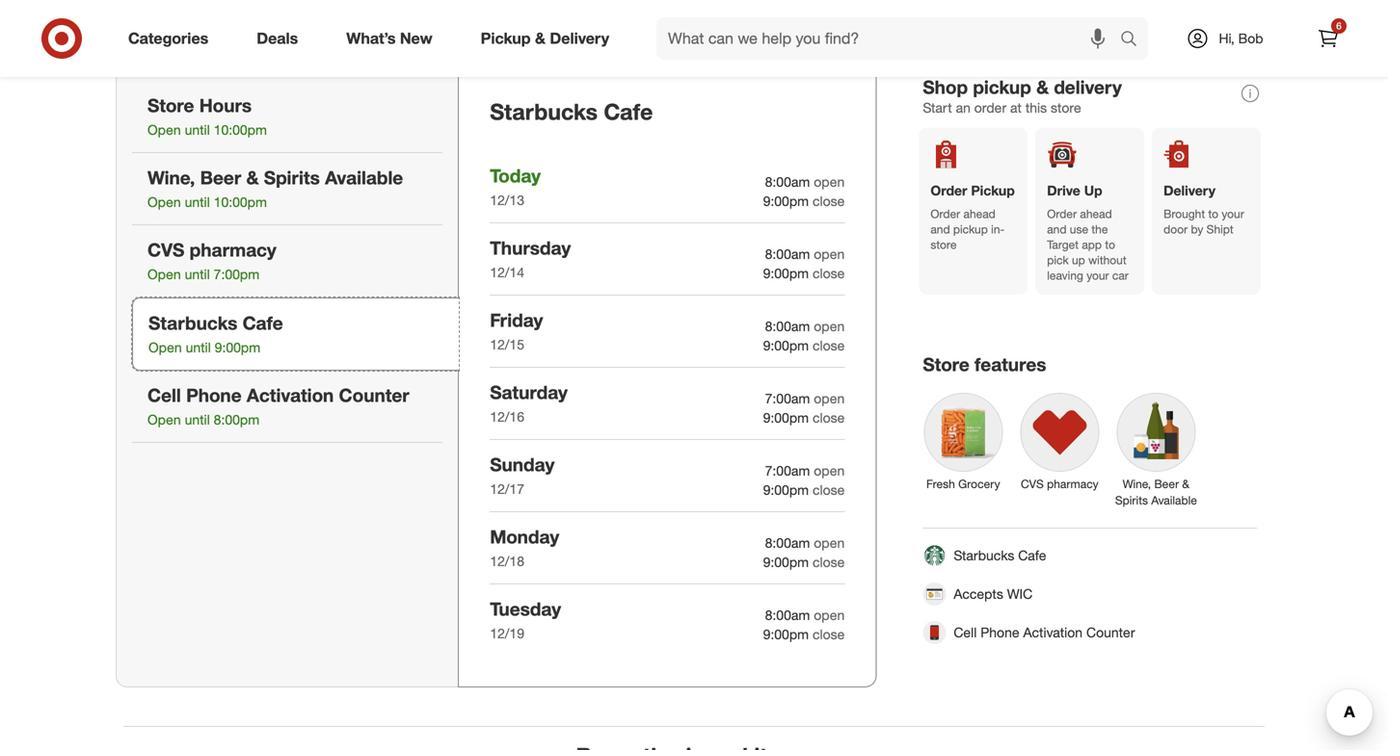 Task type: describe. For each thing, give the bounding box(es) containing it.
phone for cell phone activation counter
[[981, 625, 1020, 642]]

new
[[400, 29, 433, 48]]

door
[[1164, 222, 1188, 237]]

1 vertical spatial starbucks cafe
[[954, 548, 1046, 564]]

store hours open until 10:00pm
[[147, 95, 267, 139]]

pickup & delivery link
[[464, 17, 633, 60]]

9:00pm inside starbucks cafe open until 9:00pm
[[215, 340, 260, 356]]

pick
[[1047, 253, 1069, 268]]

an
[[956, 99, 971, 116]]

cvs pharmacy link
[[1012, 384, 1108, 496]]

open for monday
[[814, 535, 845, 552]]

store inside order pickup order ahead and pickup in- store
[[931, 238, 957, 252]]

12/14
[[490, 264, 524, 281]]

8:00pm
[[214, 412, 259, 429]]

what's new
[[346, 29, 433, 48]]

drive up order ahead and use the target app to pick up without leaving your car
[[1047, 182, 1129, 283]]

beer for wine, beer & spirits available open until 10:00pm
[[200, 167, 241, 189]]

open for cvs pharmacy
[[147, 266, 181, 283]]

today 12/13
[[490, 165, 541, 209]]

available for wine, beer & spirits available open until 10:00pm
[[325, 167, 403, 189]]

tuesday 12/19
[[490, 599, 561, 643]]

cell phone activation counter
[[954, 625, 1135, 642]]

order pickup order ahead and pickup in- store
[[931, 182, 1015, 252]]

by
[[1191, 222, 1203, 237]]

close for friday
[[813, 337, 845, 354]]

& for shop pickup & delivery start an order at this store
[[1036, 76, 1049, 98]]

grocery
[[958, 477, 1000, 491]]

store features
[[923, 354, 1046, 376]]

until inside wine, beer & spirits available open until 10:00pm
[[185, 194, 210, 211]]

order for order pickup
[[931, 207, 960, 221]]

store inside shop pickup & delivery start an order at this store
[[1051, 99, 1081, 116]]

open for tuesday
[[814, 607, 845, 624]]

brought
[[1164, 207, 1205, 221]]

up
[[1084, 182, 1102, 199]]

0 horizontal spatial starbucks cafe
[[490, 98, 653, 125]]

deals link
[[240, 17, 322, 60]]

what's new link
[[330, 17, 457, 60]]

cvs pharmacy open until 7:00pm
[[147, 239, 276, 283]]

shipt
[[1207, 222, 1234, 237]]

fresh grocery
[[926, 477, 1000, 491]]

store capabilities with hours, vertical tabs tab list
[[116, 65, 459, 688]]

phone for cell phone activation counter open until 8:00pm
[[186, 385, 242, 407]]

hi,
[[1219, 30, 1235, 47]]

store for store features
[[923, 354, 970, 376]]

8:00am for thursday
[[765, 246, 810, 263]]

without
[[1088, 253, 1127, 268]]

monday 12/18
[[490, 526, 559, 570]]

9:00pm for sunday
[[763, 482, 809, 499]]

& for wine, beer & spirits available
[[1182, 477, 1190, 491]]

deals
[[257, 29, 298, 48]]

activation for cell phone activation counter
[[1023, 625, 1083, 642]]

app
[[1082, 238, 1102, 252]]

8:00am open 9:00pm close for friday
[[763, 318, 845, 354]]

sunday
[[490, 454, 555, 476]]

this
[[1026, 99, 1047, 116]]

open for starbucks cafe
[[148, 340, 182, 356]]

store for store hours open until 10:00pm
[[147, 95, 194, 117]]

monday
[[490, 526, 559, 548]]

fresh grocery link
[[915, 384, 1012, 496]]

close for monday
[[813, 554, 845, 571]]

6
[[1336, 20, 1342, 32]]

0 vertical spatial cafe
[[604, 98, 653, 125]]

beer for wine, beer & spirits available
[[1154, 477, 1179, 491]]

open for today
[[814, 173, 845, 190]]

ahead for up
[[1080, 207, 1112, 221]]

sunday 12/17
[[490, 454, 555, 498]]

drive
[[1047, 182, 1080, 199]]

fresh
[[926, 477, 955, 491]]

at
[[1010, 99, 1022, 116]]

shop pickup & delivery start an order at this store
[[923, 76, 1122, 116]]

up
[[1072, 253, 1085, 268]]

7:00am for saturday
[[765, 390, 810, 407]]

1 horizontal spatial starbucks
[[490, 98, 598, 125]]

in-
[[991, 222, 1005, 237]]

your inside drive up order ahead and use the target app to pick up without leaving your car
[[1087, 269, 1109, 283]]

8:00am for friday
[[765, 318, 810, 335]]

& inside the pickup & delivery link
[[535, 29, 546, 48]]

12/16
[[490, 409, 524, 426]]

cvs for cvs pharmacy open until 7:00pm
[[147, 239, 184, 261]]

until for starbucks
[[186, 340, 211, 356]]

available for wine, beer & spirits available
[[1151, 493, 1197, 508]]

7:00pm
[[214, 266, 259, 283]]

12/17
[[490, 481, 524, 498]]

cell phone activation counter open until 8:00pm
[[147, 385, 409, 429]]

accepts
[[954, 586, 1003, 603]]

friday
[[490, 309, 543, 332]]

delivery brought to your door by shipt
[[1164, 182, 1244, 237]]

target
[[1047, 238, 1079, 252]]

to inside drive up order ahead and use the target app to pick up without leaving your car
[[1105, 238, 1115, 252]]

order for drive up
[[1047, 207, 1077, 221]]

use
[[1070, 222, 1088, 237]]

car
[[1112, 269, 1129, 283]]

until inside the cell phone activation counter open until 8:00pm
[[185, 412, 210, 429]]

9:00pm for thursday
[[763, 265, 809, 282]]

wine, for wine, beer & spirits available open until 10:00pm
[[147, 167, 195, 189]]

9:00pm for tuesday
[[763, 626, 809, 643]]

close for sunday
[[813, 482, 845, 499]]

activation for cell phone activation counter open until 8:00pm
[[247, 385, 334, 407]]

and for order
[[931, 222, 950, 237]]

hi, bob
[[1219, 30, 1263, 47]]

today
[[490, 165, 541, 187]]

cafe inside starbucks cafe open until 9:00pm
[[243, 312, 283, 335]]

start
[[923, 99, 952, 116]]

open inside the cell phone activation counter open until 8:00pm
[[147, 412, 181, 429]]

until for store
[[185, 122, 210, 139]]

9:00pm for today
[[763, 193, 809, 210]]

6 link
[[1307, 17, 1350, 60]]

cell for cell phone activation counter open until 8:00pm
[[147, 385, 181, 407]]



Task type: locate. For each thing, give the bounding box(es) containing it.
8:00am open 9:00pm close for today
[[763, 173, 845, 210]]

0 vertical spatial to
[[1208, 207, 1219, 221]]

0 horizontal spatial available
[[325, 167, 403, 189]]

search button
[[1112, 17, 1158, 64]]

starbucks cafe
[[490, 98, 653, 125], [954, 548, 1046, 564]]

order inside drive up order ahead and use the target app to pick up without leaving your car
[[1047, 207, 1077, 221]]

starbucks up 'today'
[[490, 98, 598, 125]]

1 8:00am from the top
[[765, 173, 810, 190]]

3 8:00am from the top
[[765, 318, 810, 335]]

bob
[[1238, 30, 1263, 47]]

0 horizontal spatial wine,
[[147, 167, 195, 189]]

1 ahead from the left
[[964, 207, 996, 221]]

0 horizontal spatial cvs
[[147, 239, 184, 261]]

0 vertical spatial starbucks cafe
[[490, 98, 653, 125]]

cvs pharmacy
[[1021, 477, 1099, 491]]

what's
[[346, 29, 396, 48]]

0 horizontal spatial pharmacy
[[190, 239, 276, 261]]

5 close from the top
[[813, 482, 845, 499]]

2 and from the left
[[1047, 222, 1067, 237]]

2 7:00am from the top
[[765, 463, 810, 479]]

pickup inside shop pickup & delivery start an order at this store
[[973, 76, 1031, 98]]

0 vertical spatial beer
[[200, 167, 241, 189]]

spirits for wine, beer & spirits available
[[1115, 493, 1148, 508]]

pickup left 'in-'
[[953, 222, 988, 237]]

store left hours
[[147, 95, 194, 117]]

7 close from the top
[[813, 626, 845, 643]]

activation
[[247, 385, 334, 407], [1023, 625, 1083, 642]]

starbucks
[[490, 98, 598, 125], [148, 312, 237, 335], [954, 548, 1015, 564]]

12/15
[[490, 336, 524, 353]]

1 horizontal spatial pickup
[[971, 182, 1015, 199]]

0 vertical spatial pickup
[[973, 76, 1031, 98]]

0 vertical spatial pharmacy
[[190, 239, 276, 261]]

6 close from the top
[[813, 554, 845, 571]]

close for today
[[813, 193, 845, 210]]

1 8:00am open 9:00pm close from the top
[[763, 173, 845, 210]]

7:00am
[[765, 390, 810, 407], [765, 463, 810, 479]]

& inside shop pickup & delivery start an order at this store
[[1036, 76, 1049, 98]]

2 vertical spatial starbucks
[[954, 548, 1015, 564]]

until up cvs pharmacy open until 7:00pm
[[185, 194, 210, 211]]

until left 7:00pm
[[185, 266, 210, 283]]

open for sunday
[[814, 463, 845, 479]]

cvs for cvs pharmacy
[[1021, 477, 1044, 491]]

wine, inside wine, beer & spirits available
[[1123, 477, 1151, 491]]

1 close from the top
[[813, 193, 845, 210]]

pickup inside order pickup order ahead and pickup in- store
[[953, 222, 988, 237]]

0 horizontal spatial cell
[[147, 385, 181, 407]]

1 open from the top
[[814, 173, 845, 190]]

counter inside the cell phone activation counter open until 8:00pm
[[339, 385, 409, 407]]

5 open from the top
[[814, 463, 845, 479]]

to
[[1208, 207, 1219, 221], [1105, 238, 1115, 252]]

1 horizontal spatial available
[[1151, 493, 1197, 508]]

1 and from the left
[[931, 222, 950, 237]]

tuesday
[[490, 599, 561, 621]]

&
[[535, 29, 546, 48], [1036, 76, 1049, 98], [246, 167, 259, 189], [1182, 477, 1190, 491]]

1 horizontal spatial delivery
[[1164, 182, 1216, 199]]

beer inside wine, beer & spirits available
[[1154, 477, 1179, 491]]

wine, right cvs pharmacy
[[1123, 477, 1151, 491]]

0 horizontal spatial store
[[931, 238, 957, 252]]

2 close from the top
[[813, 265, 845, 282]]

and up "target"
[[1047, 222, 1067, 237]]

8:00am open 9:00pm close for thursday
[[763, 246, 845, 282]]

and for drive
[[1047, 222, 1067, 237]]

What can we help you find? suggestions appear below search field
[[657, 17, 1125, 60]]

pharmacy inside cvs pharmacy open until 7:00pm
[[190, 239, 276, 261]]

store
[[147, 95, 194, 117], [923, 354, 970, 376]]

wine, for wine, beer & spirits available
[[1123, 477, 1151, 491]]

0 horizontal spatial your
[[1087, 269, 1109, 283]]

spirits for wine, beer & spirits available open until 10:00pm
[[264, 167, 320, 189]]

2 horizontal spatial starbucks
[[954, 548, 1015, 564]]

7:00am open 9:00pm close for saturday
[[763, 390, 845, 426]]

0 horizontal spatial store
[[147, 95, 194, 117]]

1 horizontal spatial pharmacy
[[1047, 477, 1099, 491]]

1 vertical spatial activation
[[1023, 625, 1083, 642]]

order
[[931, 182, 967, 199], [931, 207, 960, 221], [1047, 207, 1077, 221]]

0 vertical spatial store
[[147, 95, 194, 117]]

pickup right new
[[481, 29, 531, 48]]

your up shipt
[[1222, 207, 1244, 221]]

pharmacy for cvs pharmacy open until 7:00pm
[[190, 239, 276, 261]]

friday 12/15
[[490, 309, 543, 353]]

open inside cvs pharmacy open until 7:00pm
[[147, 266, 181, 283]]

0 vertical spatial spirits
[[264, 167, 320, 189]]

0 horizontal spatial starbucks
[[148, 312, 237, 335]]

0 vertical spatial phone
[[186, 385, 242, 407]]

open inside store hours open until 10:00pm
[[147, 122, 181, 139]]

store inside store hours open until 10:00pm
[[147, 95, 194, 117]]

cell inside the cell phone activation counter open until 8:00pm
[[147, 385, 181, 407]]

& inside wine, beer & spirits available
[[1182, 477, 1190, 491]]

cell for cell phone activation counter
[[954, 625, 977, 642]]

5 8:00am open 9:00pm close from the top
[[763, 607, 845, 643]]

10:00pm
[[214, 122, 267, 139], [214, 194, 267, 211]]

thursday
[[490, 237, 571, 259]]

wic
[[1007, 586, 1033, 603]]

pharmacy for cvs pharmacy
[[1047, 477, 1099, 491]]

wine, beer & spirits available
[[1115, 477, 1197, 508]]

0 vertical spatial 7:00am
[[765, 390, 810, 407]]

wine, inside wine, beer & spirits available open until 10:00pm
[[147, 167, 195, 189]]

8:00am for today
[[765, 173, 810, 190]]

starbucks cafe open until 9:00pm
[[148, 312, 283, 356]]

1 horizontal spatial to
[[1208, 207, 1219, 221]]

0 horizontal spatial phone
[[186, 385, 242, 407]]

pickup inside the pickup & delivery link
[[481, 29, 531, 48]]

1 vertical spatial spirits
[[1115, 493, 1148, 508]]

1 vertical spatial your
[[1087, 269, 1109, 283]]

1 vertical spatial store
[[923, 354, 970, 376]]

to up without at top right
[[1105, 238, 1115, 252]]

9:00pm for monday
[[763, 554, 809, 571]]

beer
[[200, 167, 241, 189], [1154, 477, 1179, 491]]

2 ahead from the left
[[1080, 207, 1112, 221]]

9:00pm for saturday
[[763, 410, 809, 426]]

wine, beer & spirits available open until 10:00pm
[[147, 167, 403, 211]]

open
[[814, 173, 845, 190], [814, 246, 845, 263], [814, 318, 845, 335], [814, 390, 845, 407], [814, 463, 845, 479], [814, 535, 845, 552], [814, 607, 845, 624]]

8:00am for tuesday
[[765, 607, 810, 624]]

0 horizontal spatial counter
[[339, 385, 409, 407]]

features
[[975, 354, 1046, 376]]

available inside wine, beer & spirits available open until 10:00pm
[[325, 167, 403, 189]]

1 horizontal spatial store
[[923, 354, 970, 376]]

and inside drive up order ahead and use the target app to pick up without leaving your car
[[1047, 222, 1067, 237]]

2 8:00am open 9:00pm close from the top
[[763, 246, 845, 282]]

ahead
[[964, 207, 996, 221], [1080, 207, 1112, 221]]

3 8:00am open 9:00pm close from the top
[[763, 318, 845, 354]]

available
[[325, 167, 403, 189], [1151, 493, 1197, 508]]

to up shipt
[[1208, 207, 1219, 221]]

0 vertical spatial wine,
[[147, 167, 195, 189]]

spirits inside wine, beer & spirits available open until 10:00pm
[[264, 167, 320, 189]]

2 7:00am open 9:00pm close from the top
[[763, 463, 845, 499]]

ahead inside order pickup order ahead and pickup in- store
[[964, 207, 996, 221]]

1 vertical spatial 7:00am
[[765, 463, 810, 479]]

0 horizontal spatial activation
[[247, 385, 334, 407]]

close for tuesday
[[813, 626, 845, 643]]

0 vertical spatial pickup
[[481, 29, 531, 48]]

0 horizontal spatial cafe
[[243, 312, 283, 335]]

search
[[1112, 31, 1158, 50]]

8:00am open 9:00pm close for tuesday
[[763, 607, 845, 643]]

12/19
[[490, 626, 524, 643]]

delivery
[[1054, 76, 1122, 98]]

1 10:00pm from the top
[[214, 122, 267, 139]]

wine, down store hours open until 10:00pm
[[147, 167, 195, 189]]

10:00pm down hours
[[214, 122, 267, 139]]

1 vertical spatial pickup
[[971, 182, 1015, 199]]

close
[[813, 193, 845, 210], [813, 265, 845, 282], [813, 337, 845, 354], [813, 410, 845, 426], [813, 482, 845, 499], [813, 554, 845, 571], [813, 626, 845, 643]]

accepts wic
[[954, 586, 1033, 603]]

starbucks inside starbucks cafe open until 9:00pm
[[148, 312, 237, 335]]

0 vertical spatial 10:00pm
[[214, 122, 267, 139]]

counter
[[339, 385, 409, 407], [1086, 625, 1135, 642]]

until down cvs pharmacy open until 7:00pm
[[186, 340, 211, 356]]

ahead up 'in-'
[[964, 207, 996, 221]]

0 vertical spatial 7:00am open 9:00pm close
[[763, 390, 845, 426]]

until for cvs
[[185, 266, 210, 283]]

starbucks cafe up accepts wic
[[954, 548, 1046, 564]]

cvs inside cvs pharmacy open until 7:00pm
[[147, 239, 184, 261]]

until down hours
[[185, 122, 210, 139]]

phone inside the cell phone activation counter open until 8:00pm
[[186, 385, 242, 407]]

0 horizontal spatial and
[[931, 222, 950, 237]]

1 7:00am open 9:00pm close from the top
[[763, 390, 845, 426]]

pickup up 'in-'
[[971, 182, 1015, 199]]

pickup & delivery
[[481, 29, 609, 48]]

cvs inside cvs pharmacy link
[[1021, 477, 1044, 491]]

0 horizontal spatial pickup
[[481, 29, 531, 48]]

cafe
[[604, 98, 653, 125], [243, 312, 283, 335], [1018, 548, 1046, 564]]

starbucks up accepts
[[954, 548, 1015, 564]]

3 close from the top
[[813, 337, 845, 354]]

1 horizontal spatial spirits
[[1115, 493, 1148, 508]]

your inside delivery brought to your door by shipt
[[1222, 207, 1244, 221]]

0 horizontal spatial spirits
[[264, 167, 320, 189]]

open for saturday
[[814, 390, 845, 407]]

phone
[[186, 385, 242, 407], [981, 625, 1020, 642]]

1 vertical spatial starbucks
[[148, 312, 237, 335]]

beer inside wine, beer & spirits available open until 10:00pm
[[200, 167, 241, 189]]

1 horizontal spatial cell
[[954, 625, 977, 642]]

12/18
[[490, 553, 524, 570]]

1 vertical spatial phone
[[981, 625, 1020, 642]]

7:00am open 9:00pm close
[[763, 390, 845, 426], [763, 463, 845, 499]]

the
[[1092, 222, 1108, 237]]

open
[[147, 122, 181, 139], [147, 194, 181, 211], [147, 266, 181, 283], [148, 340, 182, 356], [147, 412, 181, 429]]

& inside wine, beer & spirits available open until 10:00pm
[[246, 167, 259, 189]]

activation down wic
[[1023, 625, 1083, 642]]

1 horizontal spatial beer
[[1154, 477, 1179, 491]]

1 vertical spatial wine,
[[1123, 477, 1151, 491]]

7:00am open 9:00pm close for sunday
[[763, 463, 845, 499]]

wine, beer & spirits available link
[[1108, 384, 1204, 513]]

1 horizontal spatial counter
[[1086, 625, 1135, 642]]

pharmacy left wine, beer & spirits available
[[1047, 477, 1099, 491]]

2 8:00am from the top
[[765, 246, 810, 263]]

7:00am for sunday
[[765, 463, 810, 479]]

starbucks down cvs pharmacy open until 7:00pm
[[148, 312, 237, 335]]

thursday 12/14
[[490, 237, 571, 281]]

and inside order pickup order ahead and pickup in- store
[[931, 222, 950, 237]]

wine,
[[147, 167, 195, 189], [1123, 477, 1151, 491]]

activation up 8:00pm
[[247, 385, 334, 407]]

until inside store hours open until 10:00pm
[[185, 122, 210, 139]]

and left 'in-'
[[931, 222, 950, 237]]

4 open from the top
[[814, 390, 845, 407]]

1 horizontal spatial cvs
[[1021, 477, 1044, 491]]

open for friday
[[814, 318, 845, 335]]

order
[[974, 99, 1007, 116]]

4 8:00am open 9:00pm close from the top
[[763, 535, 845, 571]]

your down without at top right
[[1087, 269, 1109, 283]]

ahead for pickup
[[964, 207, 996, 221]]

leaving
[[1047, 269, 1083, 283]]

pickup up "order"
[[973, 76, 1031, 98]]

1 horizontal spatial phone
[[981, 625, 1020, 642]]

store
[[1051, 99, 1081, 116], [931, 238, 957, 252]]

9:00pm for friday
[[763, 337, 809, 354]]

1 vertical spatial 7:00am open 9:00pm close
[[763, 463, 845, 499]]

2 horizontal spatial cafe
[[1018, 548, 1046, 564]]

shop
[[923, 76, 968, 98]]

0 horizontal spatial to
[[1105, 238, 1115, 252]]

3 open from the top
[[814, 318, 845, 335]]

saturday 12/16
[[490, 382, 568, 426]]

available inside wine, beer & spirits available
[[1151, 493, 1197, 508]]

open for store hours
[[147, 122, 181, 139]]

1 vertical spatial pharmacy
[[1047, 477, 1099, 491]]

& for wine, beer & spirits available open until 10:00pm
[[246, 167, 259, 189]]

starbucks cafe down the pickup & delivery link
[[490, 98, 653, 125]]

1 vertical spatial cafe
[[243, 312, 283, 335]]

cell down accepts
[[954, 625, 977, 642]]

7 open from the top
[[814, 607, 845, 624]]

1 vertical spatial beer
[[1154, 477, 1179, 491]]

1 vertical spatial cvs
[[1021, 477, 1044, 491]]

spirits inside wine, beer & spirits available
[[1115, 493, 1148, 508]]

saturday
[[490, 382, 568, 404]]

spirits
[[264, 167, 320, 189], [1115, 493, 1148, 508]]

phone up 8:00pm
[[186, 385, 242, 407]]

10:00pm inside store hours open until 10:00pm
[[214, 122, 267, 139]]

0 vertical spatial cell
[[147, 385, 181, 407]]

open inside starbucks cafe open until 9:00pm
[[148, 340, 182, 356]]

until left 8:00pm
[[185, 412, 210, 429]]

0 vertical spatial store
[[1051, 99, 1081, 116]]

0 horizontal spatial delivery
[[550, 29, 609, 48]]

1 horizontal spatial and
[[1047, 222, 1067, 237]]

1 horizontal spatial ahead
[[1080, 207, 1112, 221]]

open for thursday
[[814, 246, 845, 263]]

1 vertical spatial cell
[[954, 625, 977, 642]]

hours
[[199, 95, 252, 117]]

delivery inside delivery brought to your door by shipt
[[1164, 182, 1216, 199]]

1 vertical spatial pickup
[[953, 222, 988, 237]]

0 vertical spatial cvs
[[147, 239, 184, 261]]

1 vertical spatial to
[[1105, 238, 1115, 252]]

1 7:00am from the top
[[765, 390, 810, 407]]

pickup inside order pickup order ahead and pickup in- store
[[971, 182, 1015, 199]]

delivery
[[550, 29, 609, 48], [1164, 182, 1216, 199]]

2 vertical spatial cafe
[[1018, 548, 1046, 564]]

1 horizontal spatial activation
[[1023, 625, 1083, 642]]

close for thursday
[[813, 265, 845, 282]]

6 open from the top
[[814, 535, 845, 552]]

1 horizontal spatial cafe
[[604, 98, 653, 125]]

activation inside the cell phone activation counter open until 8:00pm
[[247, 385, 334, 407]]

8:00am for monday
[[765, 535, 810, 552]]

8:00am open 9:00pm close for monday
[[763, 535, 845, 571]]

12/13
[[490, 192, 524, 209]]

10:00pm inside wine, beer & spirits available open until 10:00pm
[[214, 194, 267, 211]]

to inside delivery brought to your door by shipt
[[1208, 207, 1219, 221]]

1 vertical spatial store
[[931, 238, 957, 252]]

1 horizontal spatial wine,
[[1123, 477, 1151, 491]]

pharmacy
[[190, 239, 276, 261], [1047, 477, 1099, 491]]

0 horizontal spatial ahead
[[964, 207, 996, 221]]

ahead up the
[[1080, 207, 1112, 221]]

4 close from the top
[[813, 410, 845, 426]]

0 vertical spatial your
[[1222, 207, 1244, 221]]

1 vertical spatial available
[[1151, 493, 1197, 508]]

counter for cell phone activation counter open until 8:00pm
[[339, 385, 409, 407]]

2 10:00pm from the top
[[214, 194, 267, 211]]

0 vertical spatial counter
[[339, 385, 409, 407]]

8:00am open 9:00pm close
[[763, 173, 845, 210], [763, 246, 845, 282], [763, 318, 845, 354], [763, 535, 845, 571], [763, 607, 845, 643]]

4 8:00am from the top
[[765, 535, 810, 552]]

1 vertical spatial counter
[[1086, 625, 1135, 642]]

1 vertical spatial delivery
[[1164, 182, 1216, 199]]

cell down starbucks cafe open until 9:00pm
[[147, 385, 181, 407]]

5 8:00am from the top
[[765, 607, 810, 624]]

phone down accepts wic
[[981, 625, 1020, 642]]

0 vertical spatial starbucks
[[490, 98, 598, 125]]

counter for cell phone activation counter
[[1086, 625, 1135, 642]]

categories link
[[112, 17, 233, 60]]

9:00pm
[[763, 193, 809, 210], [763, 265, 809, 282], [763, 337, 809, 354], [215, 340, 260, 356], [763, 410, 809, 426], [763, 482, 809, 499], [763, 554, 809, 571], [763, 626, 809, 643]]

1 vertical spatial 10:00pm
[[214, 194, 267, 211]]

10:00pm up cvs pharmacy open until 7:00pm
[[214, 194, 267, 211]]

0 vertical spatial available
[[325, 167, 403, 189]]

pharmacy up 7:00pm
[[190, 239, 276, 261]]

0 horizontal spatial beer
[[200, 167, 241, 189]]

close for saturday
[[813, 410, 845, 426]]

categories
[[128, 29, 208, 48]]

1 horizontal spatial starbucks cafe
[[954, 548, 1046, 564]]

1 horizontal spatial your
[[1222, 207, 1244, 221]]

2 open from the top
[[814, 246, 845, 263]]

0 vertical spatial activation
[[247, 385, 334, 407]]

ahead inside drive up order ahead and use the target app to pick up without leaving your car
[[1080, 207, 1112, 221]]

until inside cvs pharmacy open until 7:00pm
[[185, 266, 210, 283]]

0 vertical spatial delivery
[[550, 29, 609, 48]]

1 horizontal spatial store
[[1051, 99, 1081, 116]]

open inside wine, beer & spirits available open until 10:00pm
[[147, 194, 181, 211]]

store left features
[[923, 354, 970, 376]]

until inside starbucks cafe open until 9:00pm
[[186, 340, 211, 356]]

and
[[931, 222, 950, 237], [1047, 222, 1067, 237]]



Task type: vqa. For each thing, say whether or not it's contained in the screenshot.


